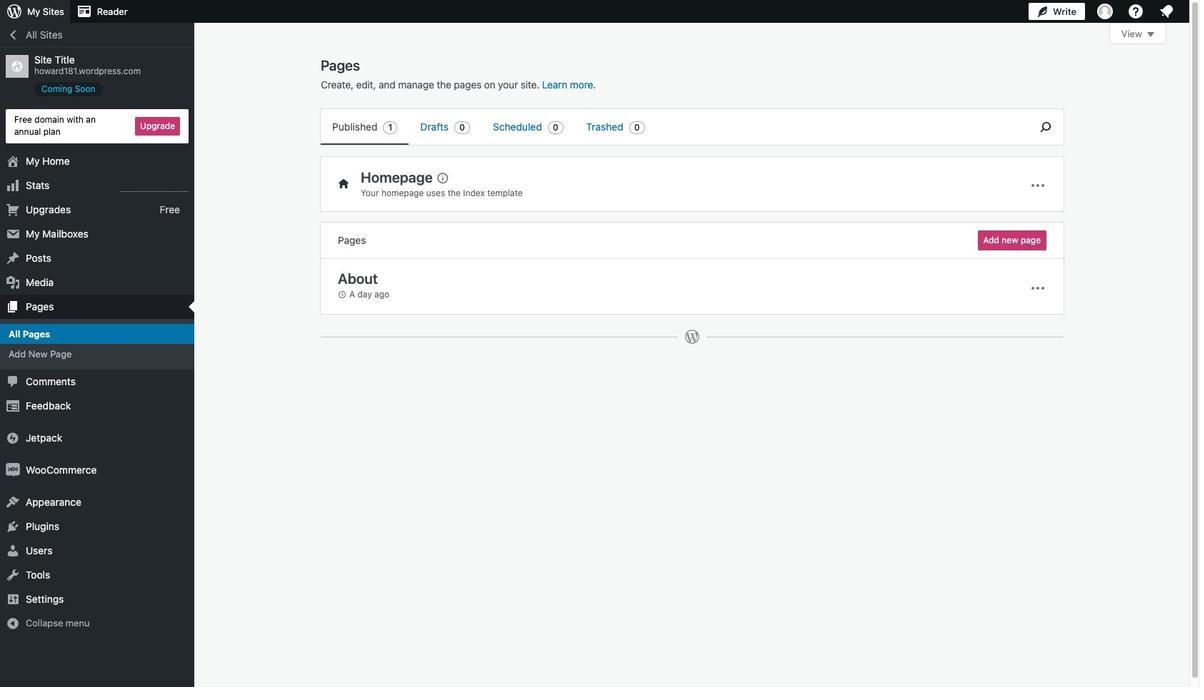 Task type: vqa. For each thing, say whether or not it's contained in the screenshot.
the close "icon" at the right of the page
no



Task type: locate. For each thing, give the bounding box(es) containing it.
closed image
[[1147, 32, 1154, 37]]

None search field
[[1028, 109, 1064, 145]]

img image
[[6, 431, 20, 446], [6, 464, 20, 478]]

open search image
[[1028, 119, 1064, 136]]

1 vertical spatial img image
[[6, 464, 20, 478]]

manage your notifications image
[[1158, 3, 1175, 20]]

main content
[[321, 23, 1167, 359]]

highest hourly views 0 image
[[121, 183, 189, 192]]

more information image
[[436, 171, 448, 184]]

0 vertical spatial img image
[[6, 431, 20, 446]]

menu
[[321, 109, 1021, 145]]

my profile image
[[1097, 4, 1113, 19]]



Task type: describe. For each thing, give the bounding box(es) containing it.
toggle menu image
[[1029, 280, 1046, 297]]

1 img image from the top
[[6, 431, 20, 446]]

help image
[[1127, 3, 1144, 20]]

2 img image from the top
[[6, 464, 20, 478]]

toggle menu image
[[1029, 177, 1046, 194]]



